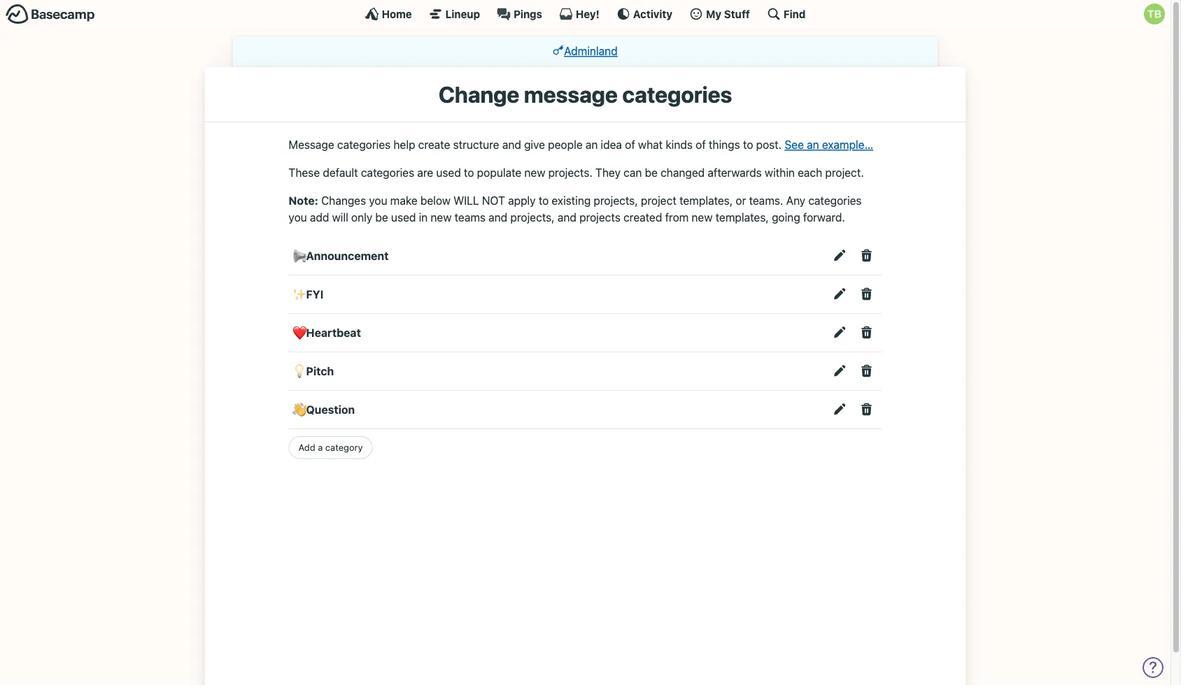Task type: vqa. For each thing, say whether or not it's contained in the screenshot.
Docs
no



Task type: describe. For each thing, give the bounding box(es) containing it.
0 vertical spatial projects,
[[594, 194, 638, 207]]

projects
[[580, 211, 621, 224]]

what
[[638, 138, 663, 151]]

stuff
[[724, 8, 750, 20]]

my stuff button
[[689, 7, 750, 21]]

✨ fyi
[[292, 288, 324, 301]]

heartbeat
[[306, 326, 361, 340]]

0 vertical spatial be
[[645, 166, 658, 179]]

project
[[641, 194, 677, 207]]

activity link
[[616, 7, 673, 21]]

created
[[624, 211, 662, 224]]

add
[[310, 211, 329, 224]]

apply
[[508, 194, 536, 207]]

give
[[524, 138, 545, 151]]

home link
[[365, 7, 412, 21]]

post.
[[756, 138, 782, 151]]

1 horizontal spatial you
[[369, 194, 387, 207]]

these
[[289, 166, 320, 179]]

add a category button
[[289, 437, 373, 459]]

adminland
[[564, 44, 618, 58]]

see
[[785, 138, 804, 151]]

👋
[[292, 403, 303, 417]]

below
[[421, 194, 451, 207]]

a
[[318, 443, 323, 453]]

tim burton image
[[1144, 3, 1165, 24]]

2 an from the left
[[807, 138, 819, 151]]

not
[[482, 194, 505, 207]]

only
[[351, 211, 373, 224]]

help
[[394, 138, 415, 151]]

forward.
[[803, 211, 845, 224]]

used inside changes you make below will not apply to existing projects, project templates, or teams. any categories you add will only be used in new teams and projects, and projects created from new templates, going forward.
[[391, 211, 416, 224]]

structure
[[453, 138, 499, 151]]

within
[[765, 166, 795, 179]]

will
[[454, 194, 479, 207]]

teams
[[455, 211, 486, 224]]

add
[[298, 443, 315, 453]]

to inside changes you make below will not apply to existing projects, project templates, or teams. any categories you add will only be used in new teams and projects, and projects created from new templates, going forward.
[[539, 194, 549, 207]]

changes you make below will not apply to existing projects, project templates, or teams. any categories you add will only be used in new teams and projects, and projects created from new templates, going forward.
[[289, 194, 862, 224]]

📢 announcement
[[292, 249, 389, 263]]

home
[[382, 8, 412, 20]]

changed
[[661, 166, 705, 179]]

are
[[417, 166, 433, 179]]

1 an from the left
[[586, 138, 598, 151]]

hey! button
[[559, 7, 600, 21]]

in
[[419, 211, 428, 224]]

2 of from the left
[[696, 138, 706, 151]]

announcement
[[306, 249, 389, 263]]

will
[[332, 211, 348, 224]]

or
[[736, 194, 746, 207]]

find button
[[767, 7, 806, 21]]

1 vertical spatial templates,
[[716, 211, 769, 224]]

0 horizontal spatial projects,
[[510, 211, 555, 224]]

categories up default
[[337, 138, 391, 151]]

and down existing
[[558, 211, 577, 224]]

👋 question
[[292, 403, 355, 417]]

idea
[[601, 138, 622, 151]]

these default categories are used to populate new projects. they can be changed afterwards within each project.
[[289, 166, 864, 179]]

📢
[[292, 249, 303, 263]]

default
[[323, 166, 358, 179]]



Task type: locate. For each thing, give the bounding box(es) containing it.
1 horizontal spatial projects,
[[594, 194, 638, 207]]

example…
[[822, 138, 873, 151]]

adminland link
[[553, 44, 618, 58]]

and
[[502, 138, 521, 151], [489, 211, 508, 224], [558, 211, 577, 224]]

can
[[624, 166, 642, 179]]

0 vertical spatial to
[[743, 138, 753, 151]]

💡 pitch
[[292, 365, 334, 378]]

be right can
[[645, 166, 658, 179]]

message categories help create structure and give people an idea of what kinds of things to post. see an example…
[[289, 138, 873, 151]]

categories inside changes you make below will not apply to existing projects, project templates, or teams. any categories you add will only be used in new teams and projects, and projects created from new templates, going forward.
[[809, 194, 862, 207]]

to right apply
[[539, 194, 549, 207]]

categories up the 'forward.'
[[809, 194, 862, 207]]

note:
[[289, 194, 318, 207]]

1 horizontal spatial an
[[807, 138, 819, 151]]

new down give
[[524, 166, 545, 179]]

projects, up projects
[[594, 194, 638, 207]]

any
[[786, 194, 806, 207]]

1 horizontal spatial of
[[696, 138, 706, 151]]

❤️
[[292, 326, 303, 340]]

my
[[706, 8, 722, 20]]

lineup link
[[429, 7, 480, 21]]

categories
[[622, 81, 732, 107], [337, 138, 391, 151], [361, 166, 414, 179], [809, 194, 862, 207]]

people
[[548, 138, 583, 151]]

main element
[[0, 0, 1171, 27]]

of right kinds
[[696, 138, 706, 151]]

and left give
[[502, 138, 521, 151]]

each
[[798, 166, 822, 179]]

an
[[586, 138, 598, 151], [807, 138, 819, 151]]

teams.
[[749, 194, 783, 207]]

be right only
[[375, 211, 388, 224]]

you
[[369, 194, 387, 207], [289, 211, 307, 224]]

new right from
[[692, 211, 713, 224]]

see an example… button
[[785, 136, 873, 153]]

0 horizontal spatial used
[[391, 211, 416, 224]]

change
[[439, 81, 519, 107]]

1 vertical spatial be
[[375, 211, 388, 224]]

0 horizontal spatial to
[[464, 166, 474, 179]]

projects, down apply
[[510, 211, 555, 224]]

used
[[436, 166, 461, 179], [391, 211, 416, 224]]

1 horizontal spatial to
[[539, 194, 549, 207]]

switch accounts image
[[6, 3, 95, 25]]

of right 'idea'
[[625, 138, 635, 151]]

✨
[[292, 288, 303, 301]]

0 horizontal spatial be
[[375, 211, 388, 224]]

kinds
[[666, 138, 693, 151]]

things
[[709, 138, 740, 151]]

be
[[645, 166, 658, 179], [375, 211, 388, 224]]

an left 'idea'
[[586, 138, 598, 151]]

to
[[743, 138, 753, 151], [464, 166, 474, 179], [539, 194, 549, 207]]

projects,
[[594, 194, 638, 207], [510, 211, 555, 224]]

from
[[665, 211, 689, 224]]

❤️ heartbeat
[[292, 326, 361, 340]]

populate
[[477, 166, 522, 179]]

1 vertical spatial used
[[391, 211, 416, 224]]

an right the see
[[807, 138, 819, 151]]

question
[[306, 403, 355, 417]]

1 horizontal spatial be
[[645, 166, 658, 179]]

1 horizontal spatial new
[[524, 166, 545, 179]]

categories up make at top left
[[361, 166, 414, 179]]

1 vertical spatial projects,
[[510, 211, 555, 224]]

projects.
[[548, 166, 593, 179]]

of
[[625, 138, 635, 151], [696, 138, 706, 151]]

templates, up from
[[680, 194, 733, 207]]

0 vertical spatial used
[[436, 166, 461, 179]]

0 horizontal spatial you
[[289, 211, 307, 224]]

change message categories
[[439, 81, 732, 107]]

pitch
[[306, 365, 334, 378]]

existing
[[552, 194, 591, 207]]

and down not
[[489, 211, 508, 224]]

0 vertical spatial you
[[369, 194, 387, 207]]

0 horizontal spatial new
[[431, 211, 452, 224]]

1 of from the left
[[625, 138, 635, 151]]

2 horizontal spatial new
[[692, 211, 713, 224]]

💡
[[292, 365, 303, 378]]

templates, down or
[[716, 211, 769, 224]]

message
[[524, 81, 618, 107]]

1 vertical spatial you
[[289, 211, 307, 224]]

to left post.
[[743, 138, 753, 151]]

you up only
[[369, 194, 387, 207]]

add a category
[[298, 443, 363, 453]]

category
[[325, 443, 363, 453]]

activity
[[633, 8, 673, 20]]

0 vertical spatial templates,
[[680, 194, 733, 207]]

2 vertical spatial to
[[539, 194, 549, 207]]

find
[[784, 8, 806, 20]]

pings button
[[497, 7, 542, 21]]

used down make at top left
[[391, 211, 416, 224]]

hey!
[[576, 8, 600, 20]]

2 horizontal spatial to
[[743, 138, 753, 151]]

to up 'will'
[[464, 166, 474, 179]]

1 vertical spatial to
[[464, 166, 474, 179]]

make
[[390, 194, 418, 207]]

afterwards
[[708, 166, 762, 179]]

going
[[772, 211, 800, 224]]

changes
[[321, 194, 366, 207]]

categories up kinds
[[622, 81, 732, 107]]

fyi
[[306, 288, 324, 301]]

be inside changes you make below will not apply to existing projects, project templates, or teams. any categories you add will only be used in new teams and projects, and projects created from new templates, going forward.
[[375, 211, 388, 224]]

lineup
[[446, 8, 480, 20]]

0 horizontal spatial of
[[625, 138, 635, 151]]

you down note:
[[289, 211, 307, 224]]

project.
[[825, 166, 864, 179]]

new down below
[[431, 211, 452, 224]]

used right are
[[436, 166, 461, 179]]

1 horizontal spatial used
[[436, 166, 461, 179]]

0 horizontal spatial an
[[586, 138, 598, 151]]

pings
[[514, 8, 542, 20]]

message
[[289, 138, 334, 151]]

templates,
[[680, 194, 733, 207], [716, 211, 769, 224]]

new
[[524, 166, 545, 179], [431, 211, 452, 224], [692, 211, 713, 224]]

my stuff
[[706, 8, 750, 20]]

create
[[418, 138, 450, 151]]

they
[[596, 166, 621, 179]]



